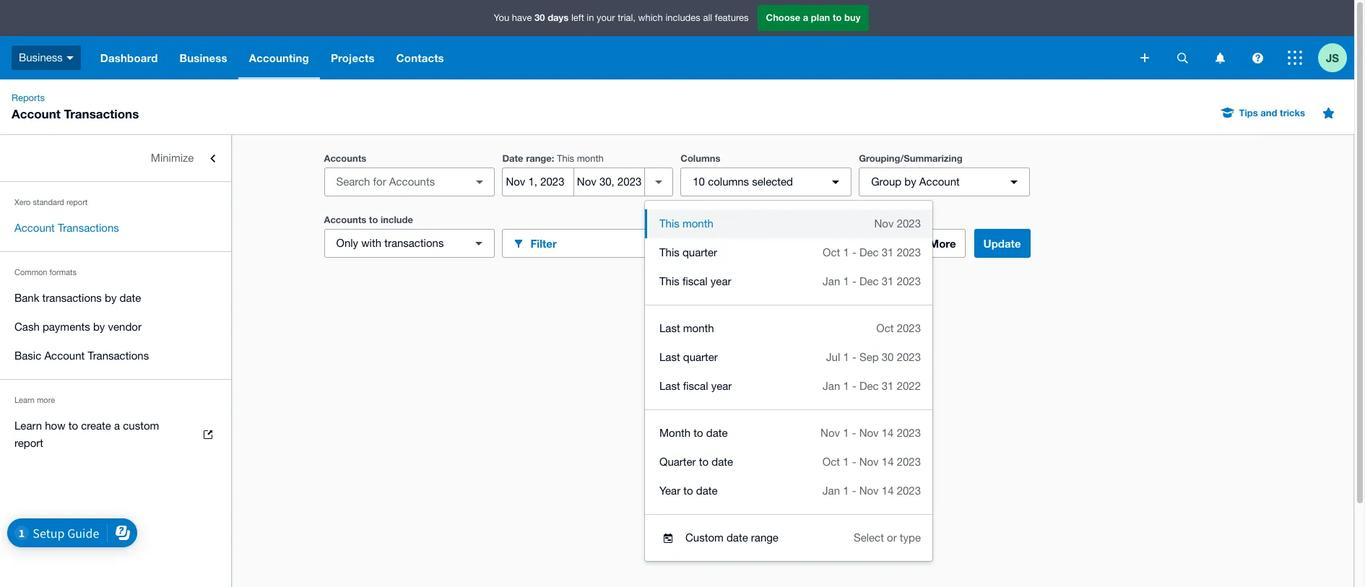 Task type: locate. For each thing, give the bounding box(es) containing it.
2 learn from the top
[[14, 420, 42, 432]]

only
[[336, 237, 358, 249]]

2023 up jan 1 - nov 14 2023
[[897, 456, 921, 468]]

2 vertical spatial jan
[[823, 485, 840, 497]]

a left 'plan'
[[803, 12, 809, 23]]

svg image
[[1216, 52, 1225, 63], [1252, 52, 1263, 63], [1141, 53, 1150, 62], [66, 56, 74, 60]]

dec
[[860, 246, 879, 259], [860, 275, 879, 288], [860, 380, 879, 392]]

more button
[[909, 229, 966, 258]]

0 vertical spatial a
[[803, 12, 809, 23]]

0 vertical spatial oct
[[823, 246, 840, 259]]

1 vertical spatial transactions
[[58, 222, 119, 234]]

1 horizontal spatial a
[[803, 12, 809, 23]]

1 vertical spatial a
[[114, 420, 120, 432]]

report down learn more
[[14, 437, 43, 449]]

date for month to date
[[706, 427, 728, 439]]

learn how to create a custom report
[[14, 420, 159, 449]]

30
[[535, 12, 545, 23], [882, 351, 894, 363]]

5 1 from the top
[[843, 427, 849, 439]]

2 1 from the top
[[843, 275, 850, 288]]

2023 for oct 1 - dec 31 2023
[[897, 246, 921, 259]]

nov for oct
[[860, 456, 879, 468]]

learn down learn more
[[14, 420, 42, 432]]

select
[[854, 532, 884, 544]]

learn inside learn how to create a custom report
[[14, 420, 42, 432]]

with
[[361, 237, 382, 249]]

accounts to include
[[324, 214, 413, 225]]

last for last quarter
[[660, 351, 680, 363]]

learn how to create a custom report link
[[0, 412, 231, 458]]

this inside date range : this month
[[557, 153, 574, 164]]

2 vertical spatial transactions
[[88, 350, 149, 362]]

oct for oct 1 - dec 31 2023
[[823, 246, 840, 259]]

only with transactions button
[[324, 229, 495, 258]]

1 down oct 1 - nov 14 2023
[[843, 485, 849, 497]]

reports link
[[6, 91, 51, 105]]

1 horizontal spatial 30
[[882, 351, 894, 363]]

account
[[12, 106, 60, 121], [920, 176, 960, 188], [14, 222, 55, 234], [44, 350, 85, 362]]

bank transactions by date link
[[0, 284, 231, 313]]

fiscal for last
[[683, 380, 708, 392]]

formats
[[49, 268, 77, 277]]

0 vertical spatial range
[[526, 152, 552, 164]]

group
[[645, 201, 933, 561]]

30 right have
[[535, 12, 545, 23]]

31 down nov 2023
[[882, 246, 894, 259]]

quarter for last quarter
[[683, 351, 718, 363]]

banner
[[0, 0, 1355, 79]]

- down the nov 1 - nov 14 2023
[[852, 456, 857, 468]]

0 vertical spatial 31
[[882, 246, 894, 259]]

1 vertical spatial transactions
[[42, 292, 102, 304]]

31 for oct 1 - dec 31 2023
[[882, 246, 894, 259]]

quarter to date
[[660, 456, 733, 468]]

2023 down group by account
[[897, 217, 921, 230]]

nov
[[875, 217, 894, 230], [821, 427, 840, 439], [860, 427, 879, 439], [860, 456, 879, 468], [860, 485, 879, 497]]

2023 down nov 2023
[[897, 246, 921, 259]]

how
[[45, 420, 65, 432]]

Search for Accounts text field
[[325, 168, 468, 196]]

8 2023 from the top
[[897, 485, 921, 497]]

year down last quarter
[[711, 380, 732, 392]]

1 learn from the top
[[14, 396, 35, 405]]

14 for jan 1 - nov 14 2023
[[882, 485, 894, 497]]

this right :
[[557, 153, 574, 164]]

common
[[14, 268, 47, 277]]

transactions down xero standard report on the top of page
[[58, 222, 119, 234]]

quarter
[[683, 246, 717, 259], [683, 351, 718, 363]]

jan
[[823, 275, 840, 288], [823, 380, 840, 392], [823, 485, 840, 497]]

month up the this quarter
[[683, 217, 714, 230]]

transactions down cash payments by vendor link
[[88, 350, 149, 362]]

1 vertical spatial 31
[[882, 275, 894, 288]]

- for oct 1 - dec 31 2023
[[853, 246, 857, 259]]

1 horizontal spatial transactions
[[385, 237, 444, 249]]

14 up oct 1 - nov 14 2023
[[882, 427, 894, 439]]

account inside reports account transactions
[[12, 106, 60, 121]]

a right create
[[114, 420, 120, 432]]

1 for oct 1 - nov 14 2023
[[843, 456, 849, 468]]

date range : this month
[[502, 152, 604, 164]]

2023 for jul 1 - sep 30 2023
[[897, 351, 921, 363]]

navigation containing dashboard
[[89, 36, 1131, 79]]

None field
[[324, 168, 495, 197]]

0 vertical spatial fiscal
[[683, 275, 708, 288]]

0 vertical spatial jan
[[823, 275, 840, 288]]

transactions for reports account transactions
[[64, 106, 139, 121]]

choose a plan to buy
[[766, 12, 861, 23]]

by down grouping/summarizing
[[905, 176, 917, 188]]

2 vertical spatial oct
[[823, 456, 840, 468]]

transactions
[[64, 106, 139, 121], [58, 222, 119, 234], [88, 350, 149, 362]]

0 vertical spatial month
[[577, 153, 604, 164]]

1 vertical spatial accounts
[[324, 214, 366, 225]]

report up account transactions
[[66, 198, 88, 207]]

quarter up last fiscal year
[[683, 351, 718, 363]]

3 1 from the top
[[843, 351, 850, 363]]

navigation
[[89, 36, 1131, 79]]

reports
[[12, 92, 45, 103]]

0 vertical spatial learn
[[14, 396, 35, 405]]

your
[[597, 12, 615, 23]]

0 horizontal spatial report
[[14, 437, 43, 449]]

5 2023 from the top
[[897, 351, 921, 363]]

1 down the nov 1 - nov 14 2023
[[843, 456, 849, 468]]

31 down oct 1 - dec 31 2023
[[882, 275, 894, 288]]

custom
[[123, 420, 159, 432]]

date
[[120, 292, 141, 304], [706, 427, 728, 439], [712, 456, 733, 468], [696, 485, 718, 497], [727, 532, 748, 544]]

2023 up 2022 in the bottom right of the page
[[897, 351, 921, 363]]

1 vertical spatial by
[[105, 292, 117, 304]]

6 - from the top
[[852, 456, 857, 468]]

3 31 from the top
[[882, 380, 894, 392]]

jan for jan 1 - nov 14 2023
[[823, 485, 840, 497]]

range right custom
[[751, 532, 779, 544]]

columns
[[708, 176, 749, 188]]

0 vertical spatial transactions
[[385, 237, 444, 249]]

1 horizontal spatial report
[[66, 198, 88, 207]]

month up select end date field
[[577, 153, 604, 164]]

month for last month
[[683, 322, 714, 335]]

fiscal
[[683, 275, 708, 288], [683, 380, 708, 392]]

trial,
[[618, 12, 636, 23]]

transactions down the formats at the top left of the page
[[42, 292, 102, 304]]

year
[[711, 275, 732, 288], [711, 380, 732, 392]]

list of convenience dates image
[[645, 168, 674, 197]]

jan down jul
[[823, 380, 840, 392]]

last
[[660, 322, 680, 335], [660, 351, 680, 363], [660, 380, 680, 392]]

this down the this quarter
[[660, 275, 680, 288]]

month for this month
[[683, 217, 714, 230]]

6 1 from the top
[[843, 456, 849, 468]]

2 vertical spatial month
[[683, 322, 714, 335]]

0 vertical spatial last
[[660, 322, 680, 335]]

- up jan 1 - dec 31 2023
[[853, 246, 857, 259]]

jan down oct 1 - dec 31 2023
[[823, 275, 840, 288]]

0 vertical spatial 14
[[882, 427, 894, 439]]

7 1 from the top
[[843, 485, 849, 497]]

features
[[715, 12, 749, 23]]

14 up jan 1 - nov 14 2023
[[882, 456, 894, 468]]

account down grouping/summarizing
[[920, 176, 960, 188]]

date for quarter to date
[[712, 456, 733, 468]]

31 left 2022 in the bottom right of the page
[[882, 380, 894, 392]]

projects
[[331, 51, 375, 64]]

to right how
[[68, 420, 78, 432]]

- up oct 1 - nov 14 2023
[[852, 427, 857, 439]]

this down "this month"
[[660, 246, 680, 259]]

oct up jan 1 - dec 31 2023
[[823, 246, 840, 259]]

by up cash payments by vendor link
[[105, 292, 117, 304]]

4 1 from the top
[[843, 380, 850, 392]]

1 vertical spatial dec
[[860, 275, 879, 288]]

create
[[81, 420, 111, 432]]

1 vertical spatial 30
[[882, 351, 894, 363]]

accounts up the only
[[324, 214, 366, 225]]

0 vertical spatial year
[[711, 275, 732, 288]]

10
[[693, 176, 705, 188]]

date up quarter to date
[[706, 427, 728, 439]]

1 - from the top
[[853, 246, 857, 259]]

1 horizontal spatial svg image
[[1288, 51, 1303, 65]]

2 accounts from the top
[[324, 214, 366, 225]]

6 2023 from the top
[[897, 427, 921, 439]]

to left include
[[369, 214, 378, 225]]

1 right jul
[[843, 351, 850, 363]]

1 vertical spatial learn
[[14, 420, 42, 432]]

dec for jan 1 - dec 31 2023
[[860, 275, 879, 288]]

oct down the nov 1 - nov 14 2023
[[823, 456, 840, 468]]

3 last from the top
[[660, 380, 680, 392]]

- down oct 1 - nov 14 2023
[[852, 485, 857, 497]]

includes
[[666, 12, 701, 23]]

xero
[[14, 198, 31, 207]]

list box
[[645, 201, 933, 561]]

4 2023 from the top
[[897, 322, 921, 335]]

0 vertical spatial by
[[905, 176, 917, 188]]

dec for jan 1 - dec 31 2022
[[860, 380, 879, 392]]

last up last quarter
[[660, 322, 680, 335]]

2023 down 2022 in the bottom right of the page
[[897, 427, 921, 439]]

date down month to date
[[712, 456, 733, 468]]

1 accounts from the top
[[324, 152, 366, 164]]

quarter for this quarter
[[683, 246, 717, 259]]

transactions down include
[[385, 237, 444, 249]]

1 down oct 1 - dec 31 2023
[[843, 275, 850, 288]]

2 2023 from the top
[[897, 246, 921, 259]]

date up vendor
[[120, 292, 141, 304]]

jan down oct 1 - nov 14 2023
[[823, 485, 840, 497]]

transactions
[[385, 237, 444, 249], [42, 292, 102, 304]]

2023 for jan 1 - nov 14 2023
[[897, 485, 921, 497]]

month inside date range : this month
[[577, 153, 604, 164]]

1 last from the top
[[660, 322, 680, 335]]

by for vendor
[[93, 321, 105, 333]]

3 - from the top
[[853, 351, 857, 363]]

accounts
[[324, 152, 366, 164], [324, 214, 366, 225]]

- left sep
[[853, 351, 857, 363]]

transactions up minimize button
[[64, 106, 139, 121]]

1 horizontal spatial range
[[751, 532, 779, 544]]

0 vertical spatial transactions
[[64, 106, 139, 121]]

2 dec from the top
[[860, 275, 879, 288]]

1 down jul 1 - sep 30 2023
[[843, 380, 850, 392]]

2 - from the top
[[853, 275, 857, 288]]

7 - from the top
[[852, 485, 857, 497]]

contacts
[[396, 51, 444, 64]]

report inside learn how to create a custom report
[[14, 437, 43, 449]]

30 right sep
[[882, 351, 894, 363]]

left
[[571, 12, 584, 23]]

0 vertical spatial quarter
[[683, 246, 717, 259]]

31 for jan 1 - dec 31 2022
[[882, 380, 894, 392]]

1 14 from the top
[[882, 427, 894, 439]]

0 vertical spatial report
[[66, 198, 88, 207]]

- down jul 1 - sep 30 2023
[[853, 380, 857, 392]]

0 vertical spatial dec
[[860, 246, 879, 259]]

1 vertical spatial 14
[[882, 456, 894, 468]]

2023
[[897, 217, 921, 230], [897, 246, 921, 259], [897, 275, 921, 288], [897, 322, 921, 335], [897, 351, 921, 363], [897, 427, 921, 439], [897, 456, 921, 468], [897, 485, 921, 497]]

1 1 from the top
[[843, 246, 850, 259]]

30 inside group
[[882, 351, 894, 363]]

5 - from the top
[[852, 427, 857, 439]]

7 2023 from the top
[[897, 456, 921, 468]]

1 horizontal spatial business
[[180, 51, 227, 64]]

transactions for basic account transactions
[[88, 350, 149, 362]]

2 vertical spatial dec
[[860, 380, 879, 392]]

last down last month
[[660, 351, 680, 363]]

date for year to date
[[696, 485, 718, 497]]

0 vertical spatial accounts
[[324, 152, 366, 164]]

this up the this quarter
[[660, 217, 680, 230]]

0 horizontal spatial 30
[[535, 12, 545, 23]]

fiscal down last quarter
[[683, 380, 708, 392]]

1 vertical spatial quarter
[[683, 351, 718, 363]]

- for oct 1 - nov 14 2023
[[852, 456, 857, 468]]

group
[[871, 176, 902, 188]]

2023 up type
[[897, 485, 921, 497]]

svg image
[[1288, 51, 1303, 65], [1177, 52, 1188, 63]]

oct
[[823, 246, 840, 259], [877, 322, 894, 335], [823, 456, 840, 468]]

0 horizontal spatial business button
[[0, 36, 89, 79]]

transactions inside reports account transactions
[[64, 106, 139, 121]]

2 14 from the top
[[882, 456, 894, 468]]

1 for jan 1 - dec 31 2022
[[843, 380, 850, 392]]

4 - from the top
[[853, 380, 857, 392]]

1 vertical spatial year
[[711, 380, 732, 392]]

3 dec from the top
[[860, 380, 879, 392]]

jan 1 - nov 14 2023
[[823, 485, 921, 497]]

range up select start date field
[[526, 152, 552, 164]]

this for this month
[[660, 217, 680, 230]]

2 vertical spatial last
[[660, 380, 680, 392]]

last quarter
[[660, 351, 718, 363]]

1 vertical spatial oct
[[877, 322, 894, 335]]

- down oct 1 - dec 31 2023
[[853, 275, 857, 288]]

0 horizontal spatial a
[[114, 420, 120, 432]]

js
[[1327, 51, 1340, 64]]

quarter up this fiscal year
[[683, 246, 717, 259]]

report
[[66, 198, 88, 207], [14, 437, 43, 449]]

accounting button
[[238, 36, 320, 79]]

dashboard
[[100, 51, 158, 64]]

1 for jan 1 - dec 31 2023
[[843, 275, 850, 288]]

year down the this quarter
[[711, 275, 732, 288]]

account transactions
[[14, 222, 119, 234]]

1 vertical spatial jan
[[823, 380, 840, 392]]

nov for jan
[[860, 485, 879, 497]]

dec down sep
[[860, 380, 879, 392]]

14
[[882, 427, 894, 439], [882, 456, 894, 468], [882, 485, 894, 497]]

to right the year
[[684, 485, 693, 497]]

1 vertical spatial report
[[14, 437, 43, 449]]

1 vertical spatial last
[[660, 351, 680, 363]]

learn left more
[[14, 396, 35, 405]]

2 vertical spatial 31
[[882, 380, 894, 392]]

1 up oct 1 - nov 14 2023
[[843, 427, 849, 439]]

14 for nov 1 - nov 14 2023
[[882, 427, 894, 439]]

2 vertical spatial 14
[[882, 485, 894, 497]]

by left vendor
[[93, 321, 105, 333]]

account down reports link
[[12, 106, 60, 121]]

3 2023 from the top
[[897, 275, 921, 288]]

1 horizontal spatial business button
[[169, 36, 238, 79]]

2 31 from the top
[[882, 275, 894, 288]]

dec down oct 1 - dec 31 2023
[[860, 275, 879, 288]]

filter
[[531, 237, 557, 250]]

month up last quarter
[[683, 322, 714, 335]]

to left buy
[[833, 12, 842, 23]]

this fiscal year
[[660, 275, 732, 288]]

last down last quarter
[[660, 380, 680, 392]]

31
[[882, 246, 894, 259], [882, 275, 894, 288], [882, 380, 894, 392]]

date right custom
[[727, 532, 748, 544]]

minimize
[[151, 152, 194, 164]]

1 31 from the top
[[882, 246, 894, 259]]

1 vertical spatial range
[[751, 532, 779, 544]]

this quarter
[[660, 246, 717, 259]]

jul
[[826, 351, 840, 363]]

2023 down oct 1 - dec 31 2023
[[897, 275, 921, 288]]

by
[[905, 176, 917, 188], [105, 292, 117, 304], [93, 321, 105, 333]]

list box containing this month
[[645, 201, 933, 561]]

account transactions link
[[0, 214, 231, 243]]

1 vertical spatial fiscal
[[683, 380, 708, 392]]

month
[[660, 427, 691, 439]]

1
[[843, 246, 850, 259], [843, 275, 850, 288], [843, 351, 850, 363], [843, 380, 850, 392], [843, 427, 849, 439], [843, 456, 849, 468], [843, 485, 849, 497]]

fiscal down the this quarter
[[683, 275, 708, 288]]

account down payments
[[44, 350, 85, 362]]

1 up jan 1 - dec 31 2023
[[843, 246, 850, 259]]

3 14 from the top
[[882, 485, 894, 497]]

Select start date field
[[503, 168, 574, 196]]

to inside learn how to create a custom report
[[68, 420, 78, 432]]

0 vertical spatial 30
[[535, 12, 545, 23]]

dec up jan 1 - dec 31 2023
[[860, 246, 879, 259]]

1 vertical spatial month
[[683, 217, 714, 230]]

2 vertical spatial by
[[93, 321, 105, 333]]

to right quarter
[[699, 456, 709, 468]]

oct up jul 1 - sep 30 2023
[[877, 322, 894, 335]]

1 dec from the top
[[860, 246, 879, 259]]

-
[[853, 246, 857, 259], [853, 275, 857, 288], [853, 351, 857, 363], [853, 380, 857, 392], [852, 427, 857, 439], [852, 456, 857, 468], [852, 485, 857, 497]]

all
[[703, 12, 713, 23]]

2023 up jul 1 - sep 30 2023
[[897, 322, 921, 335]]

14 down oct 1 - nov 14 2023
[[882, 485, 894, 497]]

date down quarter to date
[[696, 485, 718, 497]]

accounts up search for accounts text box
[[324, 152, 366, 164]]

- for jan 1 - dec 31 2022
[[853, 380, 857, 392]]

2 last from the top
[[660, 351, 680, 363]]

svg image inside 'business' 'popup button'
[[66, 56, 74, 60]]

to right month
[[694, 427, 703, 439]]



Task type: describe. For each thing, give the bounding box(es) containing it.
0 horizontal spatial transactions
[[42, 292, 102, 304]]

grouping/summarizing
[[859, 152, 963, 164]]

by inside 'popup button'
[[905, 176, 917, 188]]

accounting
[[249, 51, 309, 64]]

last for last month
[[660, 322, 680, 335]]

you
[[494, 12, 510, 23]]

tricks
[[1280, 107, 1306, 118]]

this month
[[660, 217, 714, 230]]

sep
[[860, 351, 879, 363]]

bank
[[14, 292, 39, 304]]

xero standard report
[[14, 198, 88, 207]]

1 business button from the left
[[0, 36, 89, 79]]

14 for oct 1 - nov 14 2023
[[882, 456, 894, 468]]

which
[[638, 12, 663, 23]]

minimize button
[[0, 144, 231, 173]]

custom
[[686, 532, 724, 544]]

plan
[[811, 12, 830, 23]]

year for last fiscal year
[[711, 380, 732, 392]]

custom date range
[[686, 532, 779, 544]]

buy
[[845, 12, 861, 23]]

account down xero
[[14, 222, 55, 234]]

banner containing js
[[0, 0, 1355, 79]]

you have 30 days left in your trial, which includes all features
[[494, 12, 749, 23]]

contacts button
[[386, 36, 455, 79]]

selected
[[752, 176, 793, 188]]

filter button
[[502, 229, 674, 258]]

js button
[[1319, 36, 1355, 79]]

last month
[[660, 322, 714, 335]]

by for date
[[105, 292, 117, 304]]

last fiscal year
[[660, 380, 732, 392]]

:
[[552, 152, 554, 164]]

cash
[[14, 321, 40, 333]]

10 columns selected
[[693, 176, 793, 188]]

projects button
[[320, 36, 386, 79]]

to for year to date
[[684, 485, 693, 497]]

date
[[502, 152, 523, 164]]

payments
[[43, 321, 90, 333]]

jan 1 - dec 31 2022
[[823, 380, 921, 392]]

learn for learn how to create a custom report
[[14, 420, 42, 432]]

31 for jan 1 - dec 31 2023
[[882, 275, 894, 288]]

fiscal for this
[[683, 275, 708, 288]]

choose
[[766, 12, 801, 23]]

jan for jan 1 - dec 31 2023
[[823, 275, 840, 288]]

have
[[512, 12, 532, 23]]

- for jan 1 - dec 31 2023
[[853, 275, 857, 288]]

oct 1 - dec 31 2023
[[823, 246, 921, 259]]

1 2023 from the top
[[897, 217, 921, 230]]

1 for nov 1 - nov 14 2023
[[843, 427, 849, 439]]

or
[[887, 532, 897, 544]]

2023 for jan 1 - dec 31 2023
[[897, 275, 921, 288]]

a inside learn how to create a custom report
[[114, 420, 120, 432]]

update button
[[974, 229, 1031, 258]]

in
[[587, 12, 594, 23]]

common formats
[[14, 268, 77, 277]]

last for last fiscal year
[[660, 380, 680, 392]]

columns
[[681, 152, 721, 164]]

type
[[900, 532, 921, 544]]

0 horizontal spatial svg image
[[1177, 52, 1188, 63]]

bank transactions by date
[[14, 292, 141, 304]]

business inside 'navigation'
[[180, 51, 227, 64]]

this for this fiscal year
[[660, 275, 680, 288]]

range inside group
[[751, 532, 779, 544]]

jan 1 - dec 31 2023
[[823, 275, 921, 288]]

accounts for accounts to include
[[324, 214, 366, 225]]

tips
[[1240, 107, 1258, 118]]

reports account transactions
[[12, 92, 139, 121]]

year
[[660, 485, 681, 497]]

to for month to date
[[694, 427, 703, 439]]

standard
[[33, 198, 64, 207]]

nov for nov
[[860, 427, 879, 439]]

1 for jan 1 - nov 14 2023
[[843, 485, 849, 497]]

1 for oct 1 - dec 31 2023
[[843, 246, 850, 259]]

nov 1 - nov 14 2023
[[821, 427, 921, 439]]

oct for oct 1 - nov 14 2023
[[823, 456, 840, 468]]

2023 for nov 1 - nov 14 2023
[[897, 427, 921, 439]]

oct 2023
[[877, 322, 921, 335]]

learn more
[[14, 396, 55, 405]]

update
[[984, 237, 1021, 250]]

dec for oct 1 - dec 31 2023
[[860, 246, 879, 259]]

year for this fiscal year
[[711, 275, 732, 288]]

- for nov 1 - nov 14 2023
[[852, 427, 857, 439]]

30 inside banner
[[535, 12, 545, 23]]

jan for jan 1 - dec 31 2022
[[823, 380, 840, 392]]

dashboard link
[[89, 36, 169, 79]]

and
[[1261, 107, 1278, 118]]

Select end date field
[[574, 168, 645, 196]]

2 business button from the left
[[169, 36, 238, 79]]

more
[[930, 237, 956, 250]]

1 for jul 1 - sep 30 2023
[[843, 351, 850, 363]]

quarter
[[660, 456, 696, 468]]

select or type
[[854, 532, 921, 544]]

- for jan 1 - nov 14 2023
[[852, 485, 857, 497]]

basic
[[14, 350, 41, 362]]

group by account button
[[859, 168, 1030, 197]]

oct 1 - nov 14 2023
[[823, 456, 921, 468]]

include
[[381, 214, 413, 225]]

0 horizontal spatial business
[[19, 51, 63, 63]]

more
[[37, 396, 55, 405]]

open image
[[466, 168, 494, 197]]

to for quarter to date
[[699, 456, 709, 468]]

year to date
[[660, 485, 718, 497]]

days
[[548, 12, 569, 23]]

oct for oct 2023
[[877, 322, 894, 335]]

nov 2023
[[875, 217, 921, 230]]

accounts for accounts
[[324, 152, 366, 164]]

learn for learn more
[[14, 396, 35, 405]]

- for jul 1 - sep 30 2023
[[853, 351, 857, 363]]

group by account
[[871, 176, 960, 188]]

2023 for oct 1 - nov 14 2023
[[897, 456, 921, 468]]

2022
[[897, 380, 921, 392]]

cash payments by vendor
[[14, 321, 142, 333]]

this for this quarter
[[660, 246, 680, 259]]

basic account transactions
[[14, 350, 149, 362]]

transactions inside popup button
[[385, 237, 444, 249]]

tips and tricks button
[[1213, 101, 1314, 124]]

account inside 'popup button'
[[920, 176, 960, 188]]

remove from favorites image
[[1314, 98, 1343, 127]]

to for accounts to include
[[369, 214, 378, 225]]

group containing this month
[[645, 201, 933, 561]]

tips and tricks
[[1240, 107, 1306, 118]]

0 horizontal spatial range
[[526, 152, 552, 164]]



Task type: vqa. For each thing, say whether or not it's contained in the screenshot.
1 associated with Jan 1 - Dec 31 2023
yes



